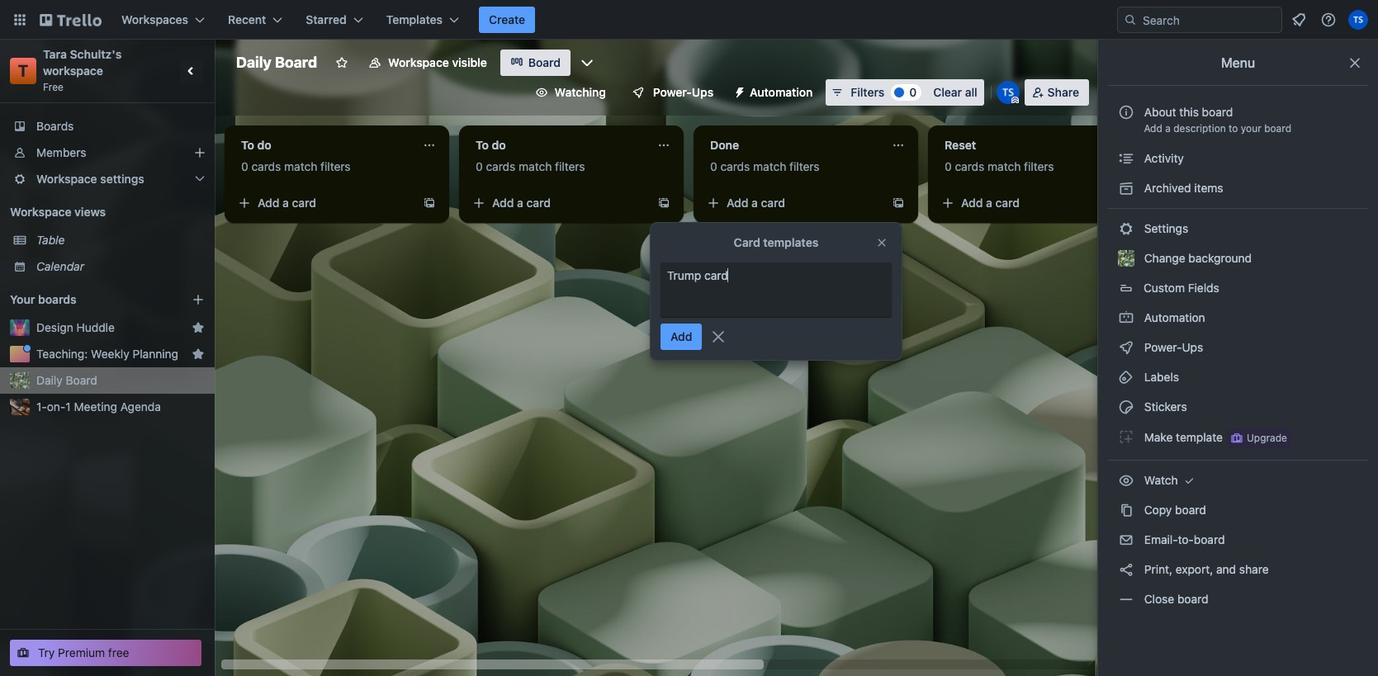 Task type: describe. For each thing, give the bounding box(es) containing it.
board up to
[[1202, 105, 1233, 119]]

make template
[[1141, 430, 1223, 444]]

sm image for activity
[[1118, 150, 1135, 167]]

4 card from the left
[[996, 196, 1020, 210]]

0 cards match filters for the add a card "button" corresponding to create from template… image
[[241, 159, 351, 173]]

table link
[[36, 232, 205, 249]]

print, export, and share link
[[1108, 557, 1369, 583]]

automation inside button
[[750, 85, 813, 99]]

1 vertical spatial automation
[[1141, 311, 1206, 325]]

boards link
[[0, 113, 215, 140]]

board right your
[[1265, 122, 1292, 135]]

1
[[66, 400, 71, 414]]

sm image for power-ups
[[1118, 339, 1135, 356]]

t link
[[10, 58, 36, 84]]

3 add a card from the left
[[727, 196, 786, 210]]

design
[[36, 320, 73, 335]]

share
[[1048, 85, 1080, 99]]

1 add a card from the left
[[258, 196, 316, 210]]

3 match from the left
[[753, 159, 787, 173]]

automation button
[[727, 79, 823, 106]]

background
[[1189, 251, 1252, 265]]

add button
[[661, 324, 702, 350]]

your
[[1241, 122, 1262, 135]]

cards inside reset 0 cards match filters
[[955, 159, 985, 173]]

your
[[10, 292, 35, 306]]

2 add a card from the left
[[492, 196, 551, 210]]

add a card button for create from template… image
[[231, 190, 416, 216]]

about this board add a description to your board
[[1144, 105, 1292, 135]]

copy
[[1145, 503, 1172, 517]]

boards
[[38, 292, 77, 306]]

fields
[[1188, 281, 1220, 295]]

to for create from template… image
[[241, 138, 254, 152]]

workspace navigation collapse icon image
[[180, 59, 203, 83]]

visible
[[452, 55, 487, 69]]

sm image for watch
[[1118, 472, 1135, 489]]

teaching: weekly planning
[[36, 347, 178, 361]]

power-ups button
[[620, 79, 724, 106]]

print, export, and share
[[1141, 562, 1269, 577]]

archived
[[1145, 181, 1192, 195]]

upgrade button
[[1227, 429, 1291, 448]]

to do text field for first create from template… icon from left
[[466, 132, 648, 159]]

0 horizontal spatial board
[[66, 373, 97, 387]]

share
[[1240, 562, 1269, 577]]

close popover image
[[876, 236, 889, 249]]

sm image for copy board
[[1118, 502, 1135, 519]]

email-
[[1145, 533, 1178, 547]]

try
[[38, 646, 55, 660]]

boards
[[36, 119, 74, 133]]

create button
[[479, 7, 535, 33]]

all
[[965, 85, 978, 99]]

copy board
[[1141, 503, 1207, 517]]

to-
[[1178, 533, 1194, 547]]

tara schultz (taraschultz7) image
[[1349, 10, 1369, 30]]

add a card button for first create from template… icon from left
[[466, 190, 651, 216]]

workspace settings
[[36, 172, 144, 186]]

teaching: weekly planning button
[[36, 346, 185, 363]]

1 horizontal spatial power-
[[1145, 340, 1182, 354]]

menu
[[1221, 55, 1256, 70]]

search image
[[1124, 13, 1137, 26]]

email-to-board
[[1141, 533, 1225, 547]]

settings link
[[1108, 216, 1369, 242]]

make
[[1145, 430, 1173, 444]]

power- inside button
[[653, 85, 692, 99]]

ups inside button
[[692, 85, 714, 99]]

print,
[[1145, 562, 1173, 577]]

add inside about this board add a description to your board
[[1144, 122, 1163, 135]]

sm image for settings
[[1118, 221, 1135, 237]]

filters inside reset 0 cards match filters
[[1024, 159, 1054, 173]]

t
[[18, 61, 28, 80]]

2 create from template… image from the left
[[892, 197, 905, 210]]

a inside about this board add a description to your board
[[1166, 122, 1171, 135]]

design huddle
[[36, 320, 115, 335]]

change background link
[[1108, 245, 1369, 272]]

stickers link
[[1108, 394, 1369, 420]]

share button
[[1025, 79, 1089, 106]]

members link
[[0, 140, 215, 166]]

about
[[1145, 105, 1177, 119]]

workspaces button
[[112, 7, 215, 33]]

0 horizontal spatial daily
[[36, 373, 63, 387]]

workspace visible
[[388, 55, 487, 69]]

match inside reset 0 cards match filters
[[988, 159, 1021, 173]]

template
[[1176, 430, 1223, 444]]

copy board link
[[1108, 497, 1369, 524]]

sm image for close board
[[1118, 591, 1135, 608]]

add inside button
[[671, 330, 693, 344]]

sm image for archived items
[[1118, 180, 1135, 197]]

clear all button
[[927, 79, 984, 106]]

sm image for email-to-board
[[1118, 532, 1135, 548]]

close board
[[1141, 592, 1209, 606]]

close board link
[[1108, 586, 1369, 613]]

1 vertical spatial power-ups
[[1141, 340, 1207, 354]]

weekly
[[91, 347, 129, 361]]

Reset text field
[[935, 132, 1117, 159]]

templates
[[386, 12, 443, 26]]

to for first create from template… icon from left
[[476, 138, 489, 152]]

done
[[710, 138, 739, 152]]

this
[[1180, 105, 1199, 119]]

workspace for workspace visible
[[388, 55, 449, 69]]

customize views image
[[579, 55, 595, 71]]

and
[[1217, 562, 1237, 577]]

teaching:
[[36, 347, 88, 361]]

power-ups link
[[1108, 335, 1369, 361]]

starred icon image for teaching: weekly planning
[[192, 348, 205, 361]]

4 add a card button from the left
[[935, 190, 1120, 216]]

create
[[489, 12, 525, 26]]

change background
[[1141, 251, 1252, 265]]

1 match from the left
[[284, 159, 317, 173]]

1-
[[36, 400, 47, 414]]

tara
[[43, 47, 67, 61]]

1-on-1 meeting agenda
[[36, 400, 161, 414]]

automation link
[[1108, 305, 1369, 331]]

workspace visible button
[[359, 50, 497, 76]]

tara schultz's workspace free
[[43, 47, 125, 93]]

workspace for workspace settings
[[36, 172, 97, 186]]

settings
[[1141, 221, 1189, 235]]

schultz's
[[70, 47, 122, 61]]

power-ups inside button
[[653, 85, 714, 99]]

archived items
[[1141, 181, 1224, 195]]

watch
[[1141, 473, 1182, 487]]

table
[[36, 233, 65, 247]]

filters
[[851, 85, 885, 99]]

1 to do from the left
[[241, 138, 272, 152]]

2 horizontal spatial board
[[528, 55, 561, 69]]



Task type: vqa. For each thing, say whether or not it's contained in the screenshot.
the leftmost Daily Board
yes



Task type: locate. For each thing, give the bounding box(es) containing it.
power-ups up labels
[[1141, 340, 1207, 354]]

1 create from template… image from the left
[[657, 197, 671, 210]]

1 cards from the left
[[251, 159, 281, 173]]

activity link
[[1108, 145, 1369, 172]]

sm image for stickers
[[1118, 399, 1135, 415]]

do for create from template… image to do text box
[[257, 138, 272, 152]]

automation
[[750, 85, 813, 99], [1141, 311, 1206, 325]]

starred icon image for design huddle
[[192, 321, 205, 335]]

1 card from the left
[[292, 196, 316, 210]]

members
[[36, 145, 86, 159]]

3 filters from the left
[[790, 159, 820, 173]]

2 vertical spatial workspace
[[10, 205, 71, 219]]

1 add a card button from the left
[[231, 190, 416, 216]]

starred icon image
[[192, 321, 205, 335], [192, 348, 205, 361]]

sm image inside settings link
[[1118, 221, 1135, 237]]

0 horizontal spatial automation
[[750, 85, 813, 99]]

custom fields
[[1144, 281, 1220, 295]]

2 do from the left
[[492, 138, 506, 152]]

sm image left labels
[[1118, 369, 1135, 386]]

this member is an admin of this board. image
[[1012, 97, 1019, 104]]

board up "1"
[[66, 373, 97, 387]]

board left star or unstar board image
[[275, 54, 317, 71]]

3 card from the left
[[761, 196, 786, 210]]

sm image left settings
[[1118, 221, 1135, 237]]

add
[[1144, 122, 1163, 135], [258, 196, 280, 210], [492, 196, 514, 210], [727, 196, 749, 210], [961, 196, 983, 210], [671, 330, 693, 344]]

0 horizontal spatial create from template… image
[[657, 197, 671, 210]]

add a card button for first create from template… icon from the right
[[700, 190, 885, 216]]

agenda
[[120, 400, 161, 414]]

board down export,
[[1178, 592, 1209, 606]]

cards for done 'text field'
[[721, 159, 750, 173]]

ups
[[692, 85, 714, 99], [1182, 340, 1204, 354]]

automation down custom fields at top right
[[1141, 311, 1206, 325]]

power- up labels
[[1145, 340, 1182, 354]]

settings
[[100, 172, 144, 186]]

2 card from the left
[[527, 196, 551, 210]]

1 do from the left
[[257, 138, 272, 152]]

reset 0 cards match filters
[[945, 138, 1054, 173]]

sm image for print, export, and share
[[1118, 562, 1135, 578]]

workspace
[[388, 55, 449, 69], [36, 172, 97, 186], [10, 205, 71, 219]]

4 add a card from the left
[[961, 196, 1020, 210]]

2 to from the left
[[476, 138, 489, 152]]

2 to do from the left
[[476, 138, 506, 152]]

sm image inside activity link
[[1118, 150, 1135, 167]]

0 horizontal spatial to
[[241, 138, 254, 152]]

sm image for labels
[[1118, 369, 1135, 386]]

back to home image
[[40, 7, 102, 33]]

workspace inside workspace settings dropdown button
[[36, 172, 97, 186]]

1 to from the left
[[241, 138, 254, 152]]

description
[[1174, 122, 1226, 135]]

tara schultz (taraschultz7) image
[[997, 81, 1020, 104]]

sm image inside labels link
[[1118, 369, 1135, 386]]

0 horizontal spatial power-
[[653, 85, 692, 99]]

1 horizontal spatial to do
[[476, 138, 506, 152]]

1 horizontal spatial daily
[[236, 54, 272, 71]]

sm image
[[1118, 221, 1135, 237], [1118, 369, 1135, 386], [1118, 399, 1135, 415], [1182, 472, 1198, 489], [1118, 502, 1135, 519], [1118, 532, 1135, 548]]

Search field
[[1137, 7, 1282, 32]]

workspace views
[[10, 205, 106, 219]]

open information menu image
[[1321, 12, 1337, 28]]

watching button
[[525, 79, 616, 106]]

4 match from the left
[[988, 159, 1021, 173]]

do for to do text box for first create from template… icon from left
[[492, 138, 506, 152]]

2 add a card button from the left
[[466, 190, 651, 216]]

3 cards from the left
[[721, 159, 750, 173]]

workspace
[[43, 64, 103, 78]]

1 horizontal spatial power-ups
[[1141, 340, 1207, 354]]

daily board down recent "popup button"
[[236, 54, 317, 71]]

4 filters from the left
[[1024, 159, 1054, 173]]

0 notifications image
[[1289, 10, 1309, 30]]

2 to do text field from the left
[[466, 132, 648, 159]]

sm image inside power-ups link
[[1118, 339, 1135, 356]]

try premium free
[[38, 646, 129, 660]]

0 vertical spatial power-ups
[[653, 85, 714, 99]]

planning
[[133, 347, 178, 361]]

daily board link
[[36, 373, 205, 389]]

power-ups up done
[[653, 85, 714, 99]]

daily down recent "popup button"
[[236, 54, 272, 71]]

custom
[[1144, 281, 1185, 295]]

2 cards from the left
[[486, 159, 516, 173]]

sm image inside the automation link
[[1118, 310, 1135, 326]]

1 horizontal spatial daily board
[[236, 54, 317, 71]]

items
[[1195, 181, 1224, 195]]

sm image inside email-to-board link
[[1118, 532, 1135, 548]]

sm image inside the print, export, and share link
[[1118, 562, 1135, 578]]

sm image inside archived items link
[[1118, 180, 1135, 197]]

workspace down members
[[36, 172, 97, 186]]

create from template… image
[[423, 197, 436, 210]]

email-to-board link
[[1108, 527, 1369, 553]]

automation up done 'text field'
[[750, 85, 813, 99]]

sm image left email-
[[1118, 532, 1135, 548]]

templates
[[763, 235, 819, 249]]

1 starred icon image from the top
[[192, 321, 205, 335]]

daily board
[[236, 54, 317, 71], [36, 373, 97, 387]]

watching
[[555, 85, 606, 99]]

1-on-1 meeting agenda link
[[36, 399, 205, 415]]

activity
[[1141, 151, 1184, 165]]

3 add a card button from the left
[[700, 190, 885, 216]]

0 horizontal spatial daily board
[[36, 373, 97, 387]]

2 filters from the left
[[555, 159, 585, 173]]

1 vertical spatial daily board
[[36, 373, 97, 387]]

your boards
[[10, 292, 77, 306]]

card templates
[[734, 235, 819, 249]]

calendar link
[[36, 259, 205, 275]]

0 vertical spatial ups
[[692, 85, 714, 99]]

board
[[1202, 105, 1233, 119], [1265, 122, 1292, 135], [1175, 503, 1207, 517], [1194, 533, 1225, 547], [1178, 592, 1209, 606]]

daily board inside board name text box
[[236, 54, 317, 71]]

0 vertical spatial automation
[[750, 85, 813, 99]]

star or unstar board image
[[335, 56, 349, 69]]

meeting
[[74, 400, 117, 414]]

0 horizontal spatial power-ups
[[653, 85, 714, 99]]

1 to do text field from the left
[[231, 132, 413, 159]]

power-
[[653, 85, 692, 99], [1145, 340, 1182, 354]]

board
[[275, 54, 317, 71], [528, 55, 561, 69], [66, 373, 97, 387]]

To do text field
[[231, 132, 413, 159], [466, 132, 648, 159]]

1 horizontal spatial do
[[492, 138, 506, 152]]

0 vertical spatial daily
[[236, 54, 272, 71]]

export,
[[1176, 562, 1214, 577]]

workspace down templates dropdown button on the top of the page
[[388, 55, 449, 69]]

0 inside reset 0 cards match filters
[[945, 159, 952, 173]]

4 cards from the left
[[955, 159, 985, 173]]

match
[[284, 159, 317, 173], [519, 159, 552, 173], [753, 159, 787, 173], [988, 159, 1021, 173]]

1 horizontal spatial create from template… image
[[892, 197, 905, 210]]

board up to-
[[1175, 503, 1207, 517]]

1 vertical spatial starred icon image
[[192, 348, 205, 361]]

0 vertical spatial starred icon image
[[192, 321, 205, 335]]

1 horizontal spatial automation
[[1141, 311, 1206, 325]]

0 vertical spatial workspace
[[388, 55, 449, 69]]

labels link
[[1108, 364, 1369, 391]]

sm image inside automation button
[[727, 79, 750, 102]]

to
[[1229, 122, 1239, 135]]

premium
[[58, 646, 105, 660]]

board inside text box
[[275, 54, 317, 71]]

sm image inside watch link
[[1182, 472, 1198, 489]]

ups down the automation link
[[1182, 340, 1204, 354]]

1 0 cards match filters from the left
[[241, 159, 351, 173]]

board link
[[500, 50, 571, 76]]

2 match from the left
[[519, 159, 552, 173]]

cards for create from template… image to do text box
[[251, 159, 281, 173]]

power- down primary element
[[653, 85, 692, 99]]

0 horizontal spatial to do text field
[[231, 132, 413, 159]]

workspace settings button
[[0, 166, 215, 192]]

2 horizontal spatial 0 cards match filters
[[710, 159, 820, 173]]

daily board up "1"
[[36, 373, 97, 387]]

sm image
[[727, 79, 750, 102], [1118, 150, 1135, 167], [1118, 180, 1135, 197], [1118, 310, 1135, 326], [1118, 339, 1135, 356], [1118, 429, 1135, 445], [1118, 472, 1135, 489], [1118, 562, 1135, 578], [1118, 591, 1135, 608]]

clear all
[[934, 85, 978, 99]]

add a card button
[[231, 190, 416, 216], [466, 190, 651, 216], [700, 190, 885, 216], [935, 190, 1120, 216]]

sm image inside copy board link
[[1118, 502, 1135, 519]]

2 0 cards match filters from the left
[[476, 159, 585, 173]]

add board image
[[192, 293, 205, 306]]

sm image up copy board on the bottom
[[1182, 472, 1198, 489]]

card
[[292, 196, 316, 210], [527, 196, 551, 210], [761, 196, 786, 210], [996, 196, 1020, 210]]

1 horizontal spatial board
[[275, 54, 317, 71]]

sm image left copy
[[1118, 502, 1135, 519]]

Template title text field
[[667, 268, 885, 312]]

card
[[734, 235, 761, 249]]

workspaces
[[121, 12, 188, 26]]

3 0 cards match filters from the left
[[710, 159, 820, 173]]

daily inside board name text box
[[236, 54, 272, 71]]

1 vertical spatial workspace
[[36, 172, 97, 186]]

1 horizontal spatial ups
[[1182, 340, 1204, 354]]

0 vertical spatial power-
[[653, 85, 692, 99]]

0 horizontal spatial to do
[[241, 138, 272, 152]]

create from template… image
[[657, 197, 671, 210], [892, 197, 905, 210]]

sm image inside close board link
[[1118, 591, 1135, 608]]

to do text field for create from template… image
[[231, 132, 413, 159]]

1 horizontal spatial 0 cards match filters
[[476, 159, 585, 173]]

design huddle button
[[36, 320, 185, 336]]

0 horizontal spatial ups
[[692, 85, 714, 99]]

1 filters from the left
[[321, 159, 351, 173]]

sm image left stickers
[[1118, 399, 1135, 415]]

a
[[1166, 122, 1171, 135], [283, 196, 289, 210], [517, 196, 524, 210], [752, 196, 758, 210], [986, 196, 993, 210]]

reset
[[945, 138, 977, 152]]

board up print, export, and share
[[1194, 533, 1225, 547]]

on-
[[47, 400, 66, 414]]

daily up on-
[[36, 373, 63, 387]]

recent
[[228, 12, 266, 26]]

Board name text field
[[228, 50, 326, 76]]

workspace up table
[[10, 205, 71, 219]]

1 horizontal spatial to
[[476, 138, 489, 152]]

sm image for make template
[[1118, 429, 1135, 445]]

clear
[[934, 85, 962, 99]]

recent button
[[218, 7, 293, 33]]

2 starred icon image from the top
[[192, 348, 205, 361]]

1 vertical spatial ups
[[1182, 340, 1204, 354]]

starred icon image right the "planning"
[[192, 348, 205, 361]]

1 vertical spatial power-
[[1145, 340, 1182, 354]]

to do
[[241, 138, 272, 152], [476, 138, 506, 152]]

tara schultz's workspace link
[[43, 47, 125, 78]]

your boards with 4 items element
[[10, 290, 167, 310]]

board up watching button
[[528, 55, 561, 69]]

watch link
[[1108, 467, 1369, 494]]

0 cards match filters
[[241, 159, 351, 173], [476, 159, 585, 173], [710, 159, 820, 173]]

sm image inside watch link
[[1118, 472, 1135, 489]]

change
[[1145, 251, 1186, 265]]

free
[[108, 646, 129, 660]]

primary element
[[0, 0, 1379, 40]]

cards
[[251, 159, 281, 173], [486, 159, 516, 173], [721, 159, 750, 173], [955, 159, 985, 173]]

starred icon image down the add board image
[[192, 321, 205, 335]]

workspace for workspace views
[[10, 205, 71, 219]]

ups up done
[[692, 85, 714, 99]]

sm image for automation
[[1118, 310, 1135, 326]]

Done text field
[[700, 132, 882, 159]]

huddle
[[76, 320, 115, 335]]

0 cards match filters for the add a card "button" for first create from template… icon from left
[[476, 159, 585, 173]]

starred
[[306, 12, 347, 26]]

0 horizontal spatial 0 cards match filters
[[241, 159, 351, 173]]

workspace inside workspace visible button
[[388, 55, 449, 69]]

labels
[[1141, 370, 1180, 384]]

1 vertical spatial daily
[[36, 373, 63, 387]]

0 vertical spatial daily board
[[236, 54, 317, 71]]

0 horizontal spatial do
[[257, 138, 272, 152]]

cards for to do text box for first create from template… icon from left
[[486, 159, 516, 173]]

stickers
[[1141, 400, 1187, 414]]

0
[[910, 85, 917, 99], [241, 159, 248, 173], [476, 159, 483, 173], [710, 159, 717, 173], [945, 159, 952, 173]]

close
[[1145, 592, 1175, 606]]

sm image inside "stickers" link
[[1118, 399, 1135, 415]]

1 horizontal spatial to do text field
[[466, 132, 648, 159]]



